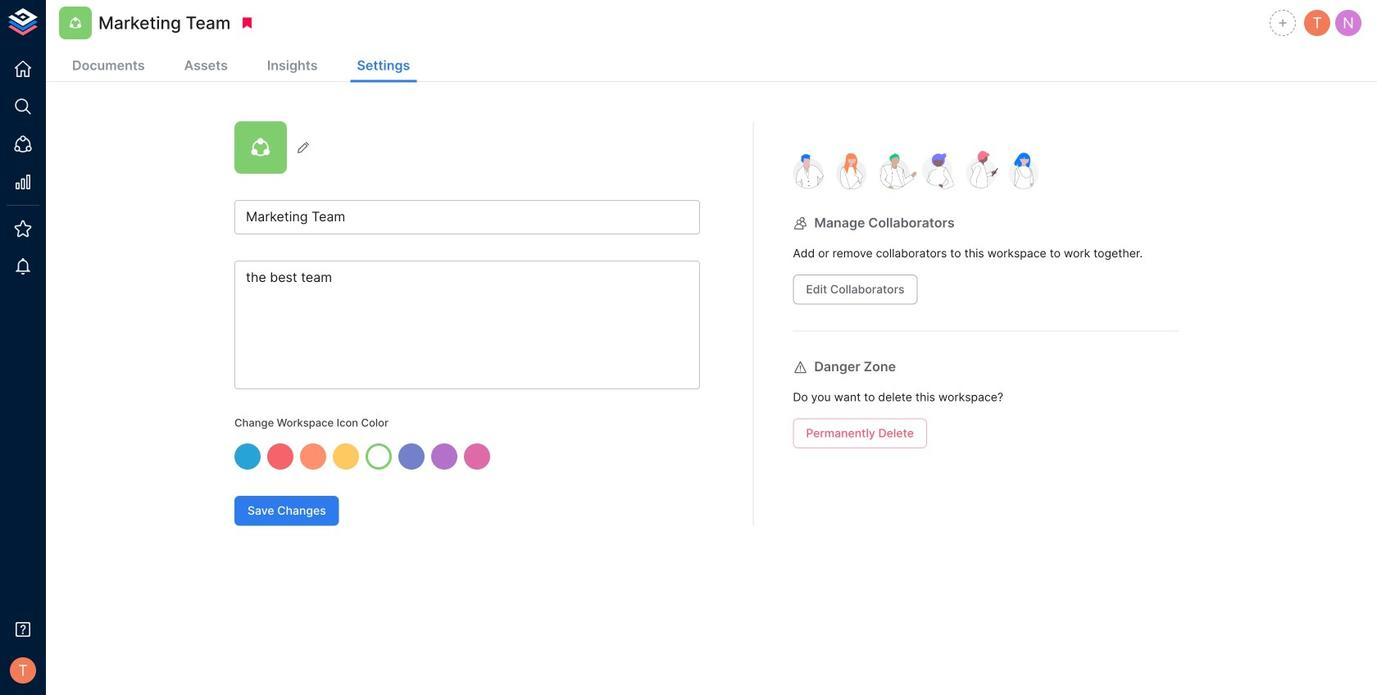 Task type: locate. For each thing, give the bounding box(es) containing it.
remove bookmark image
[[240, 16, 254, 30]]

Workspace Name text field
[[234, 200, 700, 234]]



Task type: describe. For each thing, give the bounding box(es) containing it.
Workspace notes are visible to all members and guests. text field
[[234, 261, 700, 389]]



Task type: vqa. For each thing, say whether or not it's contained in the screenshot.
third help image from the bottom
no



